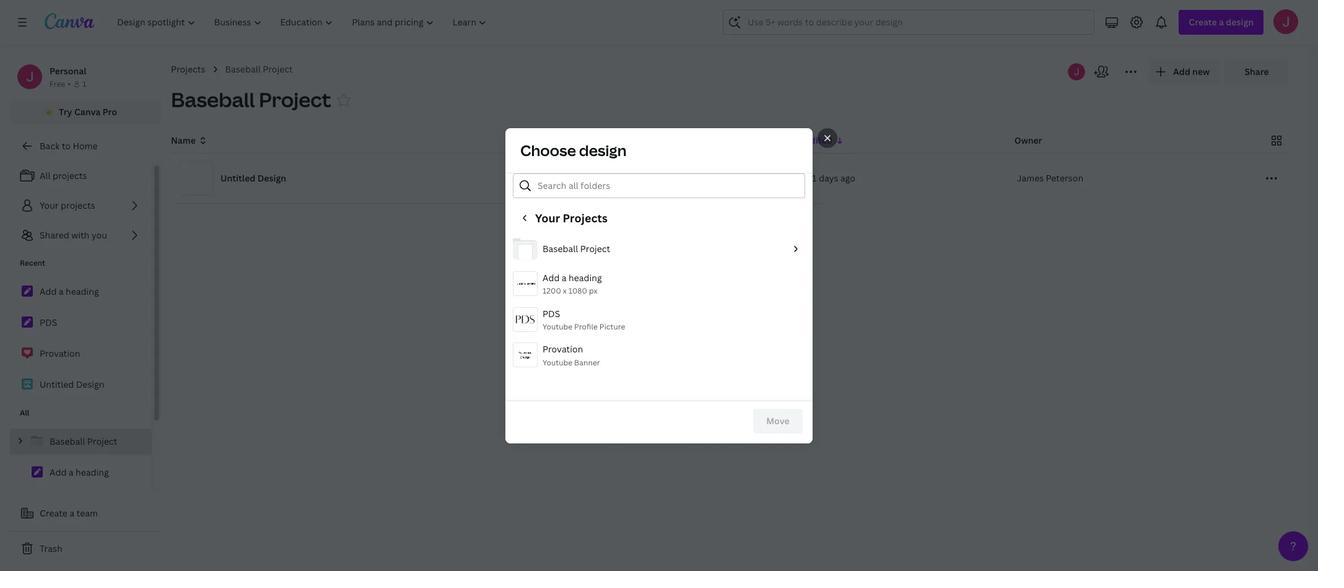 Task type: locate. For each thing, give the bounding box(es) containing it.
baseball down your projects
[[543, 242, 578, 254]]

add up create
[[50, 467, 67, 478]]

a inside 'button'
[[70, 508, 74, 519]]

1 vertical spatial design
[[76, 379, 104, 390]]

youtube
[[543, 321, 573, 332], [543, 357, 573, 368]]

provation up banner
[[543, 343, 583, 355]]

provation for provation youtube banner
[[543, 343, 583, 355]]

project
[[263, 63, 293, 75], [259, 86, 331, 113], [581, 242, 611, 254], [87, 436, 117, 447]]

provation down pds link
[[40, 348, 80, 359]]

1 vertical spatial baseball project link
[[10, 429, 152, 455]]

pds youtube profile picture
[[543, 307, 626, 332]]

None search field
[[723, 10, 1095, 35]]

youtube inside pds youtube profile picture
[[543, 321, 573, 332]]

with
[[71, 229, 89, 241]]

add
[[543, 272, 560, 284], [40, 286, 57, 297], [50, 467, 67, 478]]

provation youtube banner
[[543, 343, 600, 368]]

youtube left banner
[[543, 357, 573, 368]]

1 vertical spatial add a heading
[[50, 467, 109, 478]]

1 vertical spatial untitled design
[[40, 379, 104, 390]]

0 vertical spatial projects
[[171, 63, 205, 75]]

home
[[73, 140, 98, 152]]

0 vertical spatial all
[[40, 170, 51, 182]]

0 horizontal spatial design
[[76, 379, 104, 390]]

0 vertical spatial add a heading link
[[10, 279, 152, 305]]

free •
[[50, 79, 71, 89]]

1 horizontal spatial provation
[[543, 343, 583, 355]]

px
[[589, 286, 598, 296]]

add down recent
[[40, 286, 57, 297]]

0 vertical spatial untitled design
[[221, 172, 286, 184]]

create a team button
[[10, 501, 161, 526]]

1 horizontal spatial projects
[[563, 210, 608, 225]]

a up create a team
[[69, 467, 74, 478]]

design
[[258, 172, 286, 184], [76, 379, 104, 390]]

untitled design link
[[10, 372, 152, 398]]

choose
[[521, 140, 576, 160]]

pds
[[543, 307, 560, 319], [40, 317, 57, 328]]

2 vertical spatial heading
[[76, 467, 109, 478]]

shared with you link
[[10, 223, 152, 248]]

recent
[[20, 258, 45, 268]]

your projects
[[40, 200, 95, 211]]

0 vertical spatial projects
[[53, 170, 87, 182]]

0 horizontal spatial provation
[[40, 348, 80, 359]]

try canva pro button
[[10, 100, 161, 124]]

0 vertical spatial untitled
[[221, 172, 256, 184]]

add a heading up team
[[50, 467, 109, 478]]

baseball project
[[225, 63, 293, 75], [171, 86, 331, 113], [543, 242, 611, 254], [50, 436, 117, 447]]

2 vertical spatial add
[[50, 467, 67, 478]]

add up 1200
[[543, 272, 560, 284]]

1 youtube from the top
[[543, 321, 573, 332]]

1 horizontal spatial baseball project link
[[225, 63, 293, 76]]

0 vertical spatial design
[[258, 172, 286, 184]]

0 vertical spatial heading
[[569, 272, 602, 284]]

projects
[[171, 63, 205, 75], [563, 210, 608, 225]]

a left team
[[70, 508, 74, 519]]

0 vertical spatial add a heading
[[40, 286, 99, 297]]

youtube left profile
[[543, 321, 573, 332]]

heading up team
[[76, 467, 109, 478]]

peterson
[[1046, 172, 1084, 184]]

1 horizontal spatial your
[[535, 210, 560, 225]]

2 youtube from the top
[[543, 357, 573, 368]]

days
[[819, 172, 839, 184]]

provation
[[543, 343, 583, 355], [40, 348, 80, 359]]

heading up pds link
[[66, 286, 99, 297]]

pds inside pds youtube profile picture
[[543, 307, 560, 319]]

1 vertical spatial youtube
[[543, 357, 573, 368]]

provation inside provation link
[[40, 348, 80, 359]]

a inside add a heading 1200 x 1080 px
[[562, 272, 567, 284]]

you
[[92, 229, 107, 241]]

1 horizontal spatial baseball project button
[[513, 236, 801, 265]]

baseball project button
[[171, 86, 331, 113], [513, 236, 801, 265]]

1 vertical spatial projects
[[61, 200, 95, 211]]

1 vertical spatial untitled
[[40, 379, 74, 390]]

add a heading up pds link
[[40, 286, 99, 297]]

baseball
[[225, 63, 261, 75], [171, 86, 255, 113], [543, 242, 578, 254], [50, 436, 85, 447]]

to
[[62, 140, 71, 152]]

projects down back to home
[[53, 170, 87, 182]]

pds for pds
[[40, 317, 57, 328]]

projects down all projects link
[[61, 200, 95, 211]]

share
[[1245, 66, 1269, 77]]

0 vertical spatial add
[[543, 272, 560, 284]]

1 vertical spatial all
[[20, 408, 29, 418]]

all projects
[[40, 170, 87, 182]]

your
[[40, 200, 59, 211], [535, 210, 560, 225]]

0 horizontal spatial pds
[[40, 317, 57, 328]]

trash link
[[10, 537, 161, 561]]

provation inside provation youtube banner
[[543, 343, 583, 355]]

youtube inside provation youtube banner
[[543, 357, 573, 368]]

team
[[77, 508, 98, 519]]

0 horizontal spatial baseball project button
[[171, 86, 331, 113]]

1 vertical spatial projects
[[563, 210, 608, 225]]

untitled
[[221, 172, 256, 184], [40, 379, 74, 390]]

heading
[[569, 272, 602, 284], [66, 286, 99, 297], [76, 467, 109, 478]]

1 horizontal spatial untitled design
[[221, 172, 286, 184]]

a
[[562, 272, 567, 284], [59, 286, 64, 297], [69, 467, 74, 478], [70, 508, 74, 519]]

owner
[[1015, 134, 1043, 146]]

projects
[[53, 170, 87, 182], [61, 200, 95, 211]]

shared
[[40, 229, 69, 241]]

add inside add a heading 1200 x 1080 px
[[543, 272, 560, 284]]

pds up provation link
[[40, 317, 57, 328]]

0 vertical spatial baseball project link
[[225, 63, 293, 76]]

add a heading link up team
[[10, 460, 152, 486]]

1 horizontal spatial pds
[[543, 307, 560, 319]]

list containing all projects
[[10, 164, 152, 248]]

youtube for provation
[[543, 357, 573, 368]]

0 vertical spatial baseball project button
[[171, 86, 331, 113]]

list
[[10, 164, 152, 248], [506, 231, 808, 373], [10, 279, 152, 398], [10, 429, 152, 571]]

0 vertical spatial youtube
[[543, 321, 573, 332]]

0 horizontal spatial all
[[20, 408, 29, 418]]

baseball project link
[[225, 63, 293, 76], [10, 429, 152, 455]]

add a heading
[[40, 286, 99, 297], [50, 467, 109, 478]]

back to home
[[40, 140, 98, 152]]

untitled design
[[221, 172, 286, 184], [40, 379, 104, 390]]

free
[[50, 79, 65, 89]]

heading up 1080
[[569, 272, 602, 284]]

a up x
[[562, 272, 567, 284]]

trash
[[40, 543, 62, 555]]

1 horizontal spatial all
[[40, 170, 51, 182]]

pds inside pds link
[[40, 317, 57, 328]]

Search all folders search field
[[538, 174, 798, 197]]

add a heading link up pds link
[[10, 279, 152, 305]]

1 vertical spatial heading
[[66, 286, 99, 297]]

add a heading link
[[10, 279, 152, 305], [10, 460, 152, 486]]

1 horizontal spatial untitled
[[221, 172, 256, 184]]

design inside untitled design link
[[76, 379, 104, 390]]

provation for provation
[[40, 348, 80, 359]]

baseball down projects link
[[171, 86, 255, 113]]

0 horizontal spatial your
[[40, 200, 59, 211]]

canva
[[74, 106, 101, 118]]

pds down 1200
[[543, 307, 560, 319]]

1 vertical spatial add a heading link
[[10, 460, 152, 486]]

all
[[40, 170, 51, 182], [20, 408, 29, 418]]



Task type: describe. For each thing, give the bounding box(es) containing it.
pds link
[[10, 310, 152, 336]]

banner
[[575, 357, 600, 368]]

back to home link
[[10, 134, 161, 159]]

2 add a heading link from the top
[[10, 460, 152, 486]]

profile
[[575, 321, 598, 332]]

projects for all projects
[[53, 170, 87, 182]]

list containing add a heading
[[10, 279, 152, 398]]

edited button
[[805, 134, 845, 147]]

name
[[171, 134, 196, 146]]

baseball down untitled design link
[[50, 436, 85, 447]]

pro
[[103, 106, 117, 118]]

pds for pds youtube profile picture
[[543, 307, 560, 319]]

x
[[563, 286, 567, 296]]

provation link
[[10, 341, 152, 367]]

try canva pro
[[59, 106, 117, 118]]

1
[[82, 79, 86, 89]]

youtube for pds
[[543, 321, 573, 332]]

•
[[68, 79, 71, 89]]

ago
[[841, 172, 856, 184]]

0 horizontal spatial baseball project link
[[10, 429, 152, 455]]

1 vertical spatial baseball project button
[[513, 236, 801, 265]]

type
[[595, 134, 616, 146]]

your projects
[[535, 210, 608, 225]]

add a heading 1200 x 1080 px
[[543, 272, 602, 296]]

1 vertical spatial add
[[40, 286, 57, 297]]

0 horizontal spatial untitled design
[[40, 379, 104, 390]]

1 add a heading link from the top
[[10, 279, 152, 305]]

try
[[59, 106, 72, 118]]

edited
[[805, 134, 833, 146]]

21
[[808, 172, 817, 184]]

back
[[40, 140, 60, 152]]

your for your projects
[[535, 210, 560, 225]]

choose design
[[521, 140, 627, 160]]

add a heading for 2nd add a heading link from the bottom of the page
[[40, 286, 99, 297]]

your projects link
[[10, 193, 152, 218]]

james peterson
[[1017, 172, 1084, 184]]

create a team
[[40, 508, 98, 519]]

picture
[[600, 321, 626, 332]]

create
[[40, 508, 67, 519]]

top level navigation element
[[109, 10, 498, 35]]

21 days ago
[[808, 172, 856, 184]]

design
[[579, 140, 627, 160]]

add a heading for second add a heading link from the top
[[50, 467, 109, 478]]

all projects link
[[10, 164, 152, 188]]

move button
[[754, 409, 803, 433]]

0 horizontal spatial untitled
[[40, 379, 74, 390]]

projects link
[[171, 63, 205, 76]]

a up pds link
[[59, 286, 64, 297]]

all for all
[[20, 408, 29, 418]]

projects for your projects
[[61, 200, 95, 211]]

shared with you
[[40, 229, 107, 241]]

1080
[[569, 286, 587, 296]]

baseball right projects link
[[225, 63, 261, 75]]

heading inside add a heading 1200 x 1080 px
[[569, 272, 602, 284]]

name button
[[171, 134, 208, 147]]

1200
[[543, 286, 561, 296]]

0 horizontal spatial projects
[[171, 63, 205, 75]]

1 horizontal spatial design
[[258, 172, 286, 184]]

doc
[[598, 172, 615, 184]]

move
[[767, 415, 790, 427]]

share button
[[1225, 59, 1290, 84]]

all for all projects
[[40, 170, 51, 182]]

personal
[[50, 65, 86, 77]]

james
[[1017, 172, 1044, 184]]

baseball project inside "button"
[[543, 242, 611, 254]]

your for your projects
[[40, 200, 59, 211]]



Task type: vqa. For each thing, say whether or not it's contained in the screenshot.
decks, at top
no



